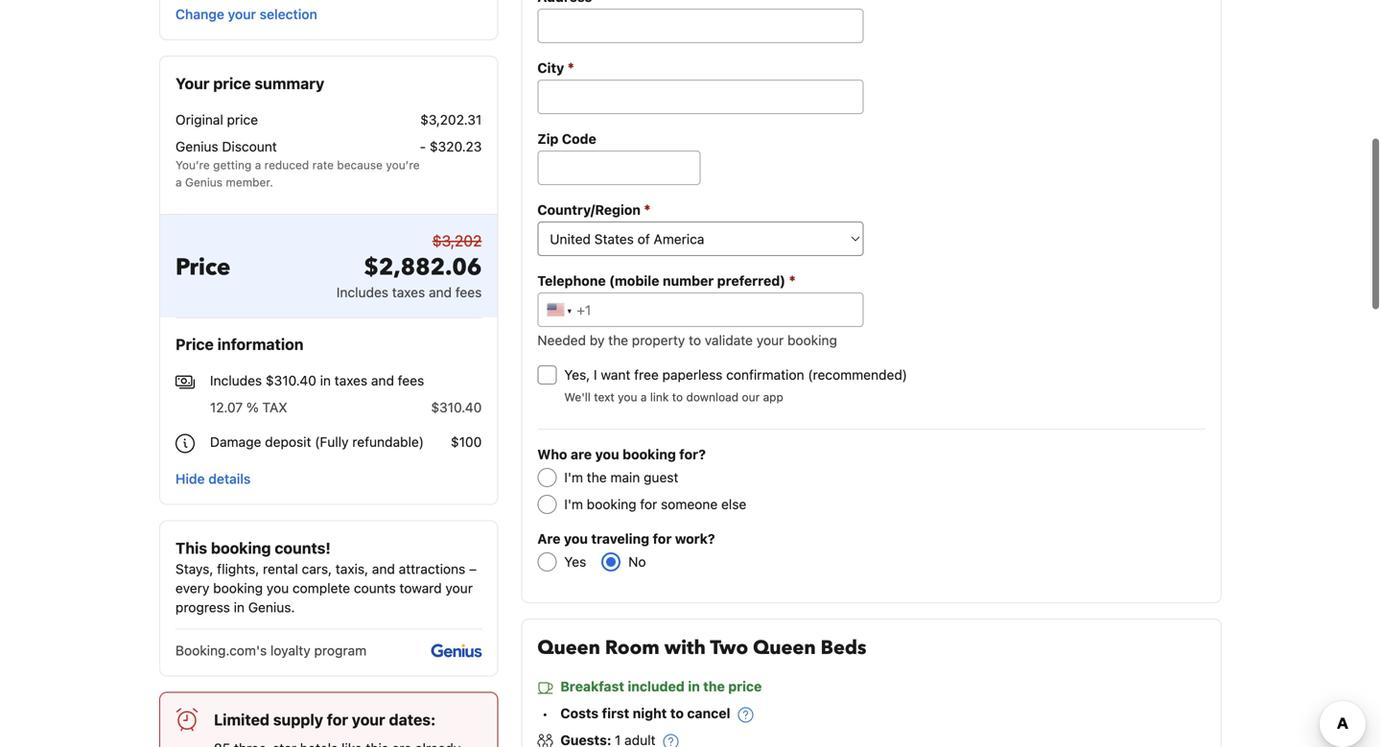Task type: locate. For each thing, give the bounding box(es) containing it.
0 vertical spatial fees
[[455, 284, 482, 300]]

property
[[632, 332, 685, 348]]

for for else
[[640, 496, 657, 512]]

0 vertical spatial $310.40
[[266, 373, 316, 388]]

costs
[[561, 706, 599, 721]]

1 horizontal spatial queen
[[753, 635, 816, 661]]

0 vertical spatial price
[[213, 74, 251, 93]]

i'm the main guest
[[564, 470, 679, 485]]

* down zip code text field
[[644, 201, 651, 218]]

2 horizontal spatial in
[[688, 679, 700, 694]]

booking
[[788, 332, 837, 348], [623, 447, 676, 462], [587, 496, 637, 512], [211, 539, 271, 557], [213, 580, 263, 596]]

your left dates:
[[352, 711, 385, 729]]

in up cancel
[[688, 679, 700, 694]]

0 horizontal spatial in
[[234, 600, 245, 615]]

*
[[568, 59, 574, 76], [644, 201, 651, 218], [789, 272, 796, 289]]

for right "supply"
[[327, 711, 348, 729]]

0 vertical spatial *
[[568, 59, 574, 76]]

genius
[[176, 139, 218, 154], [185, 176, 223, 189]]

1 vertical spatial a
[[176, 176, 182, 189]]

for inside status
[[327, 711, 348, 729]]

12.07 % tax
[[210, 400, 287, 415]]

price up discount
[[227, 112, 258, 128]]

i'm
[[564, 470, 583, 485], [564, 496, 583, 512]]

traveling
[[591, 531, 650, 547]]

you down rental
[[267, 580, 289, 596]]

0 horizontal spatial *
[[568, 59, 574, 76]]

queen
[[537, 635, 600, 661], [753, 635, 816, 661]]

every
[[176, 580, 210, 596]]

taxes up (fully
[[335, 373, 368, 388]]

2 horizontal spatial a
[[641, 390, 647, 404]]

details
[[208, 471, 251, 487]]

includes $310.40 in taxes and fees
[[210, 373, 424, 388]]

queen room with two queen beds
[[537, 635, 867, 661]]

0 vertical spatial and
[[429, 284, 452, 300]]

and down $2,882.06
[[429, 284, 452, 300]]

original
[[176, 112, 223, 128]]

1 vertical spatial *
[[644, 201, 651, 218]]

None text field
[[537, 9, 864, 43], [537, 80, 864, 114], [537, 9, 864, 43], [537, 80, 864, 114]]

1 horizontal spatial includes
[[337, 284, 389, 300]]

price for price
[[176, 252, 231, 283]]

0 vertical spatial i'm
[[564, 470, 583, 485]]

attractions
[[399, 561, 465, 577]]

are
[[571, 447, 592, 462]]

your up confirmation
[[757, 332, 784, 348]]

to down +1 text field
[[689, 332, 701, 348]]

0 vertical spatial price
[[176, 252, 231, 283]]

and inside this booking counts! stays, flights, rental cars, taxis, and attractions – every booking you complete counts toward your progress in genius.
[[372, 561, 395, 577]]

1 vertical spatial the
[[587, 470, 607, 485]]

else
[[721, 496, 747, 512]]

1 horizontal spatial in
[[320, 373, 331, 388]]

i
[[594, 367, 597, 383]]

information
[[217, 335, 304, 353]]

$310.40 up tax
[[266, 373, 316, 388]]

the
[[608, 332, 628, 348], [587, 470, 607, 485], [703, 679, 725, 694]]

you right text
[[618, 390, 637, 404]]

for down guest
[[640, 496, 657, 512]]

1 vertical spatial price
[[227, 112, 258, 128]]

limited supply  for your dates: status
[[159, 692, 498, 747]]

in left genius.
[[234, 600, 245, 615]]

genius discount you're getting a reduced rate because you're a genius member. - $320.23
[[176, 139, 482, 189]]

are
[[537, 531, 561, 547]]

0 horizontal spatial the
[[587, 470, 607, 485]]

price up price information
[[176, 252, 231, 283]]

1 vertical spatial price
[[176, 335, 214, 353]]

$310.40 up "$100"
[[431, 400, 482, 415]]

the right by
[[608, 332, 628, 348]]

change your selection link
[[168, 0, 325, 32]]

0 horizontal spatial fees
[[398, 373, 424, 388]]

original price
[[176, 112, 258, 128]]

1 vertical spatial to
[[672, 390, 683, 404]]

2 price from the top
[[176, 335, 214, 353]]

price
[[213, 74, 251, 93], [227, 112, 258, 128], [728, 679, 762, 694]]

taxes
[[392, 284, 425, 300], [335, 373, 368, 388]]

your down –
[[446, 580, 473, 596]]

$310.40
[[266, 373, 316, 388], [431, 400, 482, 415]]

2 queen from the left
[[753, 635, 816, 661]]

first
[[602, 706, 629, 721]]

1 vertical spatial $310.40
[[431, 400, 482, 415]]

1 vertical spatial in
[[234, 600, 245, 615]]

a left link
[[641, 390, 647, 404]]

0 vertical spatial taxes
[[392, 284, 425, 300]]

2 vertical spatial and
[[372, 561, 395, 577]]

1 vertical spatial and
[[371, 373, 394, 388]]

genius up you're
[[176, 139, 218, 154]]

Zip Code text field
[[537, 151, 701, 185]]

in up (fully
[[320, 373, 331, 388]]

2 vertical spatial in
[[688, 679, 700, 694]]

toward
[[400, 580, 442, 596]]

the down are
[[587, 470, 607, 485]]

1 horizontal spatial *
[[644, 201, 651, 218]]

yes
[[564, 554, 586, 570]]

number
[[663, 273, 714, 289]]

includes down $2,882.06
[[337, 284, 389, 300]]

includes up 12.07
[[210, 373, 262, 388]]

for left work?
[[653, 531, 672, 547]]

you up yes
[[564, 531, 588, 547]]

2 i'm from the top
[[564, 496, 583, 512]]

blue genius logo image
[[431, 644, 482, 658], [431, 644, 482, 658]]

work?
[[675, 531, 715, 547]]

the up cancel
[[703, 679, 725, 694]]

0 horizontal spatial a
[[176, 176, 182, 189]]

in inside this booking counts! stays, flights, rental cars, taxis, and attractions – every booking you complete counts toward your progress in genius.
[[234, 600, 245, 615]]

flights,
[[217, 561, 259, 577]]

your inside this booking counts! stays, flights, rental cars, taxis, and attractions – every booking you complete counts toward your progress in genius.
[[446, 580, 473, 596]]

fees down $2,882.06
[[455, 284, 482, 300]]

* right preferred)
[[789, 272, 796, 289]]

price for price information
[[176, 335, 214, 353]]

i'm for i'm booking for someone else
[[564, 496, 583, 512]]

night
[[633, 706, 667, 721]]

2 vertical spatial a
[[641, 390, 647, 404]]

and
[[429, 284, 452, 300], [371, 373, 394, 388], [372, 561, 395, 577]]

1 vertical spatial genius
[[185, 176, 223, 189]]

paperless
[[662, 367, 723, 383]]

(recommended)
[[808, 367, 907, 383]]

0 vertical spatial for
[[640, 496, 657, 512]]

1 horizontal spatial the
[[608, 332, 628, 348]]

to right link
[[672, 390, 683, 404]]

0 vertical spatial to
[[689, 332, 701, 348]]

0 horizontal spatial queen
[[537, 635, 600, 661]]

to right night
[[670, 706, 684, 721]]

0 vertical spatial in
[[320, 373, 331, 388]]

queen up breakfast
[[537, 635, 600, 661]]

rental
[[263, 561, 298, 577]]

0 horizontal spatial $310.40
[[266, 373, 316, 388]]

2 vertical spatial for
[[327, 711, 348, 729]]

reduced
[[264, 158, 309, 172]]

complete
[[293, 580, 350, 596]]

1 price from the top
[[176, 252, 231, 283]]

price down two
[[728, 679, 762, 694]]

price up the original price
[[213, 74, 251, 93]]

a down you're
[[176, 176, 182, 189]]

are you traveling for work?
[[537, 531, 715, 547]]

fees up refundable)
[[398, 373, 424, 388]]

two
[[710, 635, 748, 661]]

taxes down $2,882.06
[[392, 284, 425, 300]]

and up refundable)
[[371, 373, 394, 388]]

who are you booking for?
[[537, 447, 706, 462]]

1 horizontal spatial a
[[255, 158, 261, 172]]

* right city
[[568, 59, 574, 76]]

a inside yes, i want free paperless confirmation (recommended) we'll text you a link to download our app
[[641, 390, 647, 404]]

validate
[[705, 332, 753, 348]]

you inside this booking counts! stays, flights, rental cars, taxis, and attractions – every booking you complete counts toward your progress in genius.
[[267, 580, 289, 596]]

fees
[[455, 284, 482, 300], [398, 373, 424, 388]]

a up member. at the top of the page
[[255, 158, 261, 172]]

in
[[320, 373, 331, 388], [234, 600, 245, 615], [688, 679, 700, 694]]

queen right two
[[753, 635, 816, 661]]

country/region *
[[537, 201, 651, 218]]

2 vertical spatial the
[[703, 679, 725, 694]]

code
[[562, 131, 597, 147]]

costs first night to cancel
[[561, 706, 730, 721]]

includes
[[337, 284, 389, 300], [210, 373, 262, 388]]

hide
[[176, 471, 205, 487]]

booking down flights,
[[213, 580, 263, 596]]

2 vertical spatial to
[[670, 706, 684, 721]]

1 vertical spatial i'm
[[564, 496, 583, 512]]

we'll
[[564, 390, 591, 404]]

refundable)
[[352, 434, 424, 450]]

you inside yes, i want free paperless confirmation (recommended) we'll text you a link to download our app
[[618, 390, 637, 404]]

0 horizontal spatial includes
[[210, 373, 262, 388]]

1 vertical spatial includes
[[210, 373, 262, 388]]

0 vertical spatial includes
[[337, 284, 389, 300]]

1 i'm from the top
[[564, 470, 583, 485]]

2 horizontal spatial *
[[789, 272, 796, 289]]

your
[[228, 6, 256, 22], [757, 332, 784, 348], [446, 580, 473, 596], [352, 711, 385, 729]]

genius down you're
[[185, 176, 223, 189]]

1 vertical spatial taxes
[[335, 373, 368, 388]]

price left information
[[176, 335, 214, 353]]

text
[[594, 390, 615, 404]]

and up counts
[[372, 561, 395, 577]]



Task type: vqa. For each thing, say whether or not it's contained in the screenshot.
the leftmost Sign
no



Task type: describe. For each thing, give the bounding box(es) containing it.
someone
[[661, 496, 718, 512]]

main
[[610, 470, 640, 485]]

includes for includes $310.40 in taxes and fees
[[210, 373, 262, 388]]

0 vertical spatial genius
[[176, 139, 218, 154]]

1 vertical spatial for
[[653, 531, 672, 547]]

booking.com's loyalty program
[[176, 643, 367, 659]]

country/region
[[537, 202, 641, 218]]

city *
[[537, 59, 574, 76]]

1 vertical spatial fees
[[398, 373, 424, 388]]

getting
[[213, 158, 252, 172]]

damage
[[210, 434, 261, 450]]

city
[[537, 60, 564, 76]]

2 vertical spatial *
[[789, 272, 796, 289]]

0 vertical spatial a
[[255, 158, 261, 172]]

link
[[650, 390, 669, 404]]

because
[[337, 158, 383, 172]]

for?
[[679, 447, 706, 462]]

for for dates:
[[327, 711, 348, 729]]

counts
[[354, 580, 396, 596]]

limited supply  for your dates:
[[214, 711, 436, 729]]

you're
[[176, 158, 210, 172]]

supply
[[273, 711, 323, 729]]

change
[[176, 6, 224, 22]]

in for includes
[[320, 373, 331, 388]]

booking up flights,
[[211, 539, 271, 557]]

summary
[[255, 74, 325, 93]]

counts!
[[275, 539, 331, 557]]

$3,202 $2,882.06
[[364, 232, 482, 283]]

2 vertical spatial price
[[728, 679, 762, 694]]

$3,202.31
[[420, 112, 482, 128]]

0 vertical spatial the
[[608, 332, 628, 348]]

$3,202
[[432, 232, 482, 250]]

you're
[[386, 158, 420, 172]]

damage deposit (fully refundable)
[[210, 434, 424, 450]]

zip code
[[537, 131, 597, 147]]

breakfast
[[561, 679, 624, 694]]

booking down the i'm the main guest
[[587, 496, 637, 512]]

includes taxes and fees
[[337, 284, 482, 300]]

app
[[763, 390, 784, 404]]

rate
[[312, 158, 334, 172]]

by
[[590, 332, 605, 348]]

1 horizontal spatial $310.40
[[431, 400, 482, 415]]

cancel
[[687, 706, 730, 721]]

progress
[[176, 600, 230, 615]]

program
[[314, 643, 367, 659]]

to inside yes, i want free paperless confirmation (recommended) we'll text you a link to download our app
[[672, 390, 683, 404]]

telephone
[[537, 273, 606, 289]]

+1 text field
[[537, 293, 864, 327]]

needed
[[537, 332, 586, 348]]

telephone (mobile number preferred) *
[[537, 272, 796, 289]]

this
[[176, 539, 207, 557]]

you right are
[[595, 447, 619, 462]]

1 horizontal spatial fees
[[455, 284, 482, 300]]

deposit
[[265, 434, 311, 450]]

genius.
[[248, 600, 295, 615]]

discount
[[222, 139, 277, 154]]

preferred)
[[717, 273, 786, 289]]

12.07
[[210, 400, 243, 415]]

limited
[[214, 711, 270, 729]]

who are you booking for? element
[[537, 445, 1206, 514]]

the inside who are you booking for? element
[[587, 470, 607, 485]]

booking up guest
[[623, 447, 676, 462]]

booking up (recommended)
[[788, 332, 837, 348]]

hide details
[[176, 471, 251, 487]]

(mobile
[[609, 273, 659, 289]]

-
[[420, 139, 426, 154]]

zip
[[537, 131, 559, 147]]

your inside status
[[352, 711, 385, 729]]

change your selection
[[176, 6, 317, 22]]

no
[[629, 554, 646, 570]]

1 queen from the left
[[537, 635, 600, 661]]

free
[[634, 367, 659, 383]]

your price summary
[[176, 74, 325, 93]]

guest
[[644, 470, 679, 485]]

download
[[686, 390, 739, 404]]

price information
[[176, 335, 304, 353]]

taxis,
[[336, 561, 368, 577]]

includes for includes taxes and fees
[[337, 284, 389, 300]]

beds
[[821, 635, 867, 661]]

stays,
[[176, 561, 213, 577]]

needed by the property to validate your booking
[[537, 332, 837, 348]]

yes, i want free paperless confirmation (recommended) we'll text you a link to download our app
[[564, 367, 907, 404]]

* for city *
[[568, 59, 574, 76]]

member.
[[226, 176, 273, 189]]

(fully
[[315, 434, 349, 450]]

i'm for i'm the main guest
[[564, 470, 583, 485]]

in for breakfast
[[688, 679, 700, 694]]

cars,
[[302, 561, 332, 577]]

i'm booking for someone else
[[564, 496, 747, 512]]

this booking counts! stays, flights, rental cars, taxis, and attractions – every booking you complete counts toward your progress in genius.
[[176, 539, 477, 615]]

who
[[537, 447, 567, 462]]

hide details button
[[168, 462, 258, 497]]

dates:
[[389, 711, 436, 729]]

%
[[246, 400, 259, 415]]

your right change
[[228, 6, 256, 22]]

1 horizontal spatial taxes
[[392, 284, 425, 300]]

included
[[628, 679, 685, 694]]

loyalty
[[270, 643, 311, 659]]

our
[[742, 390, 760, 404]]

room
[[605, 635, 660, 661]]

price for original
[[227, 112, 258, 128]]

* for country/region *
[[644, 201, 651, 218]]

2 horizontal spatial the
[[703, 679, 725, 694]]

your
[[176, 74, 210, 93]]

price for your
[[213, 74, 251, 93]]

–
[[469, 561, 477, 577]]

with
[[664, 635, 706, 661]]

are you traveling for work? element
[[522, 529, 1206, 572]]

0 horizontal spatial taxes
[[335, 373, 368, 388]]



